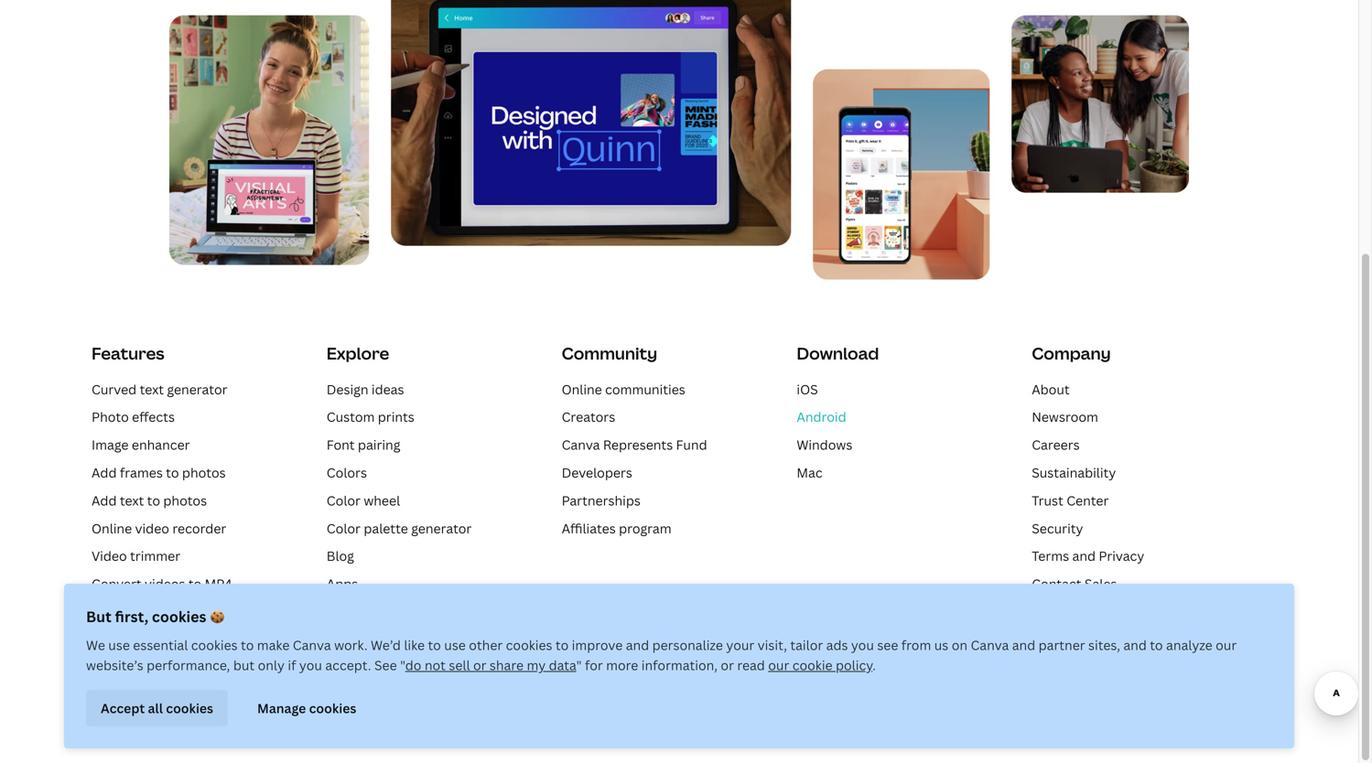 Task type: locate. For each thing, give the bounding box(es) containing it.
1 color from the top
[[327, 492, 361, 509]]

photo
[[92, 408, 129, 426]]

add
[[92, 464, 117, 482], [92, 492, 117, 509]]

0 horizontal spatial canva
[[293, 637, 331, 654]]

canva up if
[[293, 637, 331, 654]]

generator right palette
[[411, 520, 472, 537]]

canva down the creators link
[[562, 436, 600, 454]]

contact
[[1032, 575, 1082, 593]]

our right analyze
[[1216, 637, 1237, 654]]

1 vertical spatial color
[[327, 520, 361, 537]]

1 vertical spatial more
[[606, 657, 638, 674]]

online up the creators link
[[562, 381, 602, 398]]

1 horizontal spatial use
[[444, 637, 466, 654]]

to left analyze
[[1150, 637, 1163, 654]]

0 vertical spatial our
[[1216, 637, 1237, 654]]

color for color wheel
[[327, 492, 361, 509]]

color for color palette generator
[[327, 520, 361, 537]]

cookies right all on the left bottom of the page
[[166, 700, 213, 717]]

not
[[425, 657, 446, 674]]

color palette generator
[[327, 520, 472, 537]]

use
[[108, 637, 130, 654], [444, 637, 466, 654]]

1 horizontal spatial online
[[562, 381, 602, 398]]

or left the read
[[721, 657, 734, 674]]

1 horizontal spatial or
[[721, 657, 734, 674]]

mac
[[797, 464, 823, 482]]

cookies down the accept.
[[309, 700, 356, 717]]

see left first,
[[92, 603, 114, 621]]

text down frames
[[120, 492, 144, 509]]

other
[[469, 637, 503, 654]]

design ideas link
[[327, 381, 404, 398]]

use up sell
[[444, 637, 466, 654]]

from
[[902, 637, 931, 654]]

curved
[[92, 381, 137, 398]]

1 horizontal spatial generator
[[411, 520, 472, 537]]

analyze
[[1166, 637, 1213, 654]]

photos up recorder
[[163, 492, 207, 509]]

terms and privacy
[[1032, 548, 1145, 565]]

policy
[[836, 657, 873, 674]]

privacy
[[1099, 548, 1145, 565]]

manage cookies
[[257, 700, 356, 717]]

0 vertical spatial online
[[562, 381, 602, 398]]

see
[[92, 603, 114, 621], [374, 657, 397, 674]]

photos for add text to photos
[[163, 492, 207, 509]]

1 vertical spatial our
[[768, 657, 789, 674]]

share
[[490, 657, 524, 674]]

and up contact sales at the bottom right
[[1072, 548, 1096, 565]]

to up data
[[556, 637, 569, 654]]

canva
[[562, 436, 600, 454], [293, 637, 331, 654], [971, 637, 1009, 654]]

sustainability
[[1032, 464, 1116, 482]]

0 vertical spatial generator
[[167, 381, 228, 398]]

canva represents fund
[[562, 436, 707, 454]]

colors link
[[327, 464, 367, 482]]

0 horizontal spatial or
[[473, 657, 487, 674]]

like
[[404, 637, 425, 654]]

0 vertical spatial color
[[327, 492, 361, 509]]

creators link
[[562, 408, 615, 426]]

to up but at the left bottom of the page
[[241, 637, 254, 654]]

1 horizontal spatial our
[[1216, 637, 1237, 654]]

.
[[873, 657, 876, 674]]

add down image
[[92, 464, 117, 482]]

on
[[952, 637, 968, 654]]

1 vertical spatial online
[[92, 520, 132, 537]]

and right sites,
[[1124, 637, 1147, 654]]

cookies inside button
[[166, 700, 213, 717]]

see
[[877, 637, 898, 654]]

online communities link
[[562, 381, 686, 398]]

us
[[934, 637, 949, 654]]

website's
[[86, 657, 144, 674]]

cookies up essential
[[152, 607, 206, 627]]

0 vertical spatial more
[[117, 603, 150, 621]]

effects
[[132, 408, 175, 426]]

download
[[797, 342, 879, 365]]

0 horizontal spatial "
[[400, 657, 405, 674]]

enhancer
[[132, 436, 190, 454]]

cookies up my
[[506, 637, 553, 654]]

more down convert
[[117, 603, 150, 621]]

careers link
[[1032, 436, 1080, 454]]

1 vertical spatial see
[[374, 657, 397, 674]]

more right for
[[606, 657, 638, 674]]

represents
[[603, 436, 673, 454]]

we
[[86, 637, 105, 654]]

to down enhancer
[[166, 464, 179, 482]]

🍪
[[210, 607, 224, 627]]

0 vertical spatial text
[[140, 381, 164, 398]]

2 add from the top
[[92, 492, 117, 509]]

read
[[737, 657, 765, 674]]

1 vertical spatial photos
[[163, 492, 207, 509]]

0 horizontal spatial use
[[108, 637, 130, 654]]

0 horizontal spatial online
[[92, 520, 132, 537]]

you right if
[[299, 657, 322, 674]]

color wheel link
[[327, 492, 400, 509]]

ios
[[797, 381, 818, 398]]

1 vertical spatial text
[[120, 492, 144, 509]]

your
[[726, 637, 755, 654]]

0 horizontal spatial our
[[768, 657, 789, 674]]

0 vertical spatial photos
[[182, 464, 226, 482]]

canva right on
[[971, 637, 1009, 654]]

add text to photos
[[92, 492, 207, 509]]

partner
[[1039, 637, 1085, 654]]

use up website's
[[108, 637, 130, 654]]

to left mp4
[[188, 575, 202, 593]]

" left for
[[576, 657, 582, 674]]

trimmer
[[130, 548, 180, 565]]

add for add frames to photos
[[92, 464, 117, 482]]

community
[[562, 342, 657, 365]]

curved text generator link
[[92, 381, 228, 398]]

1 horizontal spatial "
[[576, 657, 582, 674]]

text for add
[[120, 492, 144, 509]]

developers link
[[562, 464, 632, 482]]

1 or from the left
[[473, 657, 487, 674]]

cookies
[[152, 607, 206, 627], [191, 637, 238, 654], [506, 637, 553, 654], [166, 700, 213, 717], [309, 700, 356, 717]]

frames
[[120, 464, 163, 482]]

visit,
[[758, 637, 787, 654]]

1 vertical spatial generator
[[411, 520, 472, 537]]

1 " from the left
[[400, 657, 405, 674]]

0 vertical spatial see
[[92, 603, 114, 621]]

" down like
[[400, 657, 405, 674]]

text up effects on the bottom left of page
[[140, 381, 164, 398]]

1 horizontal spatial see
[[374, 657, 397, 674]]

1 horizontal spatial you
[[851, 637, 874, 654]]

our down visit,
[[768, 657, 789, 674]]

generator up effects on the bottom left of page
[[167, 381, 228, 398]]

online up video
[[92, 520, 132, 537]]

1 add from the top
[[92, 464, 117, 482]]

you up "policy"
[[851, 637, 874, 654]]

add frames to photos link
[[92, 464, 226, 482]]

videos
[[145, 575, 185, 593]]

or
[[473, 657, 487, 674], [721, 657, 734, 674]]

ads
[[826, 637, 848, 654]]

2 or from the left
[[721, 657, 734, 674]]

color down colors link
[[327, 492, 361, 509]]

manage cookies button
[[243, 690, 371, 727]]

text
[[140, 381, 164, 398], [120, 492, 144, 509]]

color up blog
[[327, 520, 361, 537]]

see down we'd
[[374, 657, 397, 674]]

more
[[117, 603, 150, 621], [606, 657, 638, 674]]

1 vertical spatial add
[[92, 492, 117, 509]]

for
[[585, 657, 603, 674]]

features
[[92, 342, 164, 365]]

custom prints link
[[327, 408, 414, 426]]

2 color from the top
[[327, 520, 361, 537]]

photos down enhancer
[[182, 464, 226, 482]]

0 vertical spatial add
[[92, 464, 117, 482]]

add up video
[[92, 492, 117, 509]]

1 horizontal spatial more
[[606, 657, 638, 674]]

but
[[86, 607, 112, 627]]

0 horizontal spatial generator
[[167, 381, 228, 398]]

or right sell
[[473, 657, 487, 674]]

information,
[[642, 657, 718, 674]]

contact sales link
[[1032, 575, 1117, 593]]

online
[[562, 381, 602, 398], [92, 520, 132, 537]]

center
[[1067, 492, 1109, 509]]

video trimmer
[[92, 548, 180, 565]]

affiliates
[[562, 520, 616, 537]]

android link
[[797, 408, 846, 426]]

0 horizontal spatial you
[[299, 657, 322, 674]]

explore
[[327, 342, 389, 365]]

all
[[148, 700, 163, 717]]

image enhancer
[[92, 436, 190, 454]]



Task type: describe. For each thing, give the bounding box(es) containing it.
about link
[[1032, 381, 1070, 398]]

online for online communities
[[562, 381, 602, 398]]

features
[[153, 603, 204, 621]]

windows link
[[797, 436, 853, 454]]

custom prints
[[327, 408, 414, 426]]

sell
[[449, 657, 470, 674]]

1 horizontal spatial canva
[[562, 436, 600, 454]]

video trimmer link
[[92, 548, 180, 565]]

see more features
[[92, 603, 204, 621]]

2 horizontal spatial canva
[[971, 637, 1009, 654]]

my
[[527, 657, 546, 674]]

0 vertical spatial you
[[851, 637, 874, 654]]

and left partner
[[1012, 637, 1036, 654]]

sites,
[[1089, 637, 1121, 654]]

improve
[[572, 637, 623, 654]]

design ideas
[[327, 381, 404, 398]]

online video recorder
[[92, 520, 226, 537]]

affiliates program link
[[562, 520, 672, 537]]

about
[[1032, 381, 1070, 398]]

personalize
[[652, 637, 723, 654]]

mac link
[[797, 464, 823, 482]]

work.
[[334, 637, 368, 654]]

blog link
[[327, 548, 354, 565]]

communities
[[605, 381, 686, 398]]

0 horizontal spatial more
[[117, 603, 150, 621]]

2 " from the left
[[576, 657, 582, 674]]

terms and privacy link
[[1032, 548, 1145, 565]]

manage
[[257, 700, 306, 717]]

custom
[[327, 408, 375, 426]]

security link
[[1032, 520, 1083, 537]]

tailor
[[790, 637, 823, 654]]

canva app for android image
[[169, 0, 1189, 280]]

ios link
[[797, 381, 818, 398]]

video
[[92, 548, 127, 565]]

font pairing link
[[327, 436, 400, 454]]

cookie
[[793, 657, 833, 674]]

add for add text to photos
[[92, 492, 117, 509]]

cookies down 🍪
[[191, 637, 238, 654]]

sustainability link
[[1032, 464, 1116, 482]]

recorder
[[172, 520, 226, 537]]

to up video
[[147, 492, 160, 509]]

color wheel
[[327, 492, 400, 509]]

online video recorder link
[[92, 520, 226, 537]]

2 use from the left
[[444, 637, 466, 654]]

text for curved
[[140, 381, 164, 398]]

trust center link
[[1032, 492, 1109, 509]]

convert
[[92, 575, 142, 593]]

we use essential cookies to make canva work. we'd like to use other cookies to improve and personalize your visit, tailor ads you see from us on canva and partner sites, and to analyze our website's performance, but only if you accept. see "
[[86, 637, 1237, 674]]

essential
[[133, 637, 188, 654]]

do not sell or share my data " for more information, or read our cookie policy .
[[405, 657, 876, 674]]

photo effects
[[92, 408, 175, 426]]

1 vertical spatial you
[[299, 657, 322, 674]]

apps link
[[327, 575, 358, 593]]

but
[[233, 657, 255, 674]]

0 horizontal spatial see
[[92, 603, 114, 621]]

prints
[[378, 408, 414, 426]]

newsroom
[[1032, 408, 1099, 426]]

see inside we use essential cookies to make canva work. we'd like to use other cookies to improve and personalize your visit, tailor ads you see from us on canva and partner sites, and to analyze our website's performance, but only if you accept. see "
[[374, 657, 397, 674]]

creators
[[562, 408, 615, 426]]

we'd
[[371, 637, 401, 654]]

but first, cookies 🍪
[[86, 607, 224, 627]]

program
[[619, 520, 672, 537]]

terms
[[1032, 548, 1069, 565]]

cookies inside "button"
[[309, 700, 356, 717]]

palette
[[364, 520, 408, 537]]

generator for curved text generator
[[167, 381, 228, 398]]

wheel
[[364, 492, 400, 509]]

to right like
[[428, 637, 441, 654]]

convert videos to mp4
[[92, 575, 232, 593]]

generator for color palette generator
[[411, 520, 472, 537]]

partnerships link
[[562, 492, 641, 509]]

see more features link
[[92, 603, 204, 621]]

blog
[[327, 548, 354, 565]]

fund
[[676, 436, 707, 454]]

design
[[327, 381, 368, 398]]

if
[[288, 657, 296, 674]]

first,
[[115, 607, 148, 627]]

font
[[327, 436, 355, 454]]

and up "do not sell or share my data " for more information, or read our cookie policy ."
[[626, 637, 649, 654]]

partnerships
[[562, 492, 641, 509]]

1 use from the left
[[108, 637, 130, 654]]

android
[[797, 408, 846, 426]]

" inside we use essential cookies to make canva work. we'd like to use other cookies to improve and personalize your visit, tailor ads you see from us on canva and partner sites, and to analyze our website's performance, but only if you accept. see "
[[400, 657, 405, 674]]

add frames to photos
[[92, 464, 226, 482]]

company
[[1032, 342, 1111, 365]]

data
[[549, 657, 576, 674]]

accept
[[101, 700, 145, 717]]

mp4
[[205, 575, 232, 593]]

pairing
[[358, 436, 400, 454]]

font pairing
[[327, 436, 400, 454]]

online for online video recorder
[[92, 520, 132, 537]]

our inside we use essential cookies to make canva work. we'd like to use other cookies to improve and personalize your visit, tailor ads you see from us on canva and partner sites, and to analyze our website's performance, but only if you accept. see "
[[1216, 637, 1237, 654]]

ideas
[[372, 381, 404, 398]]

our cookie policy link
[[768, 657, 873, 674]]

only
[[258, 657, 285, 674]]

photos for add frames to photos
[[182, 464, 226, 482]]



Task type: vqa. For each thing, say whether or not it's contained in the screenshot.
first use from the left
yes



